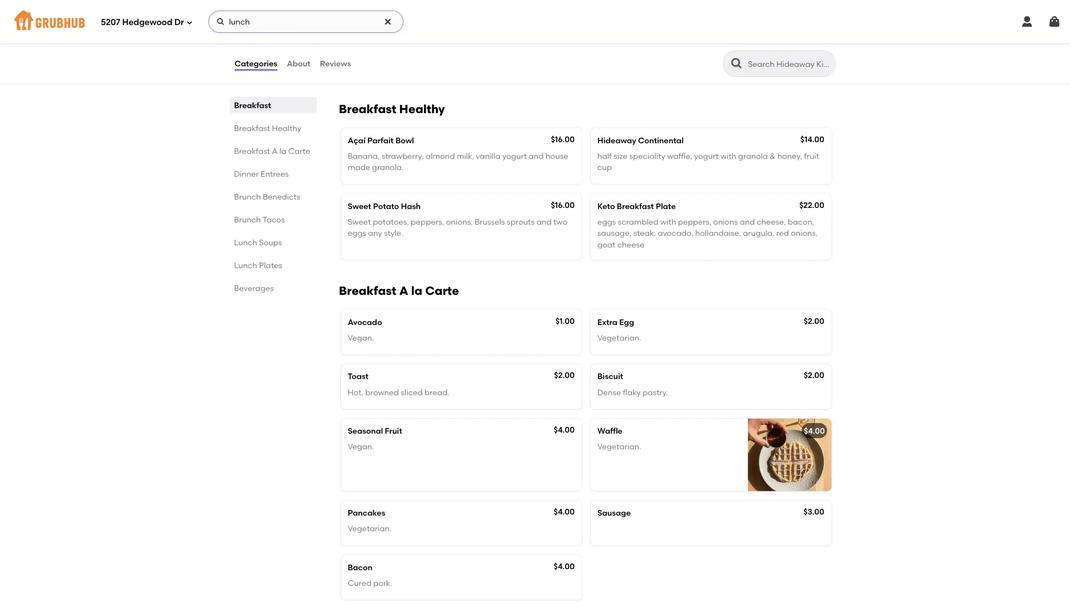 Task type: vqa. For each thing, say whether or not it's contained in the screenshot.
the leftmost Mozzarella
no



Task type: locate. For each thing, give the bounding box(es) containing it.
onions, inside the eggs scrambled with peppers, onions and cheese, bacon, sausage, steak, avocado, hollandaise, arugula, red onions, goat cheese
[[791, 228, 818, 238]]

breakfast up "scrambled"
[[617, 201, 654, 211]]

crumble down icing,
[[394, 57, 425, 66]]

0 horizontal spatial breakfast healthy
[[234, 123, 301, 133]]

$2.00 for $1.00
[[804, 316, 825, 326]]

and left house
[[529, 151, 544, 161]]

short
[[348, 57, 367, 66]]

yogurt right the waffle,
[[695, 151, 719, 161]]

vegetarian. down dense
[[598, 442, 642, 451]]

breakfast up avocado
[[339, 284, 397, 298]]

0 horizontal spatial vanilla
[[476, 151, 501, 161]]

2 crumble from the left
[[616, 57, 648, 66]]

hash
[[401, 201, 421, 211]]

1 vertical spatial cheese
[[618, 240, 645, 249]]

1 horizontal spatial cheese
[[618, 240, 645, 249]]

brussels
[[475, 217, 505, 227]]

0 horizontal spatial waffle
[[436, 30, 461, 39]]

waffle up fresh
[[436, 30, 461, 39]]

breakfast a la carte up avocado
[[339, 284, 459, 298]]

eggs left the any
[[348, 228, 367, 238]]

eggs
[[598, 217, 616, 227], [348, 228, 367, 238]]

blueberry
[[492, 45, 529, 55]]

toast
[[348, 372, 369, 381]]

and inside the banana, strawberry, almond milk, vanilla yogurt and house made granola.
[[529, 151, 544, 161]]

waffle
[[436, 30, 461, 39], [660, 30, 685, 39], [598, 426, 623, 436]]

1 vegan. from the top
[[348, 333, 374, 343]]

cheese up bread
[[375, 45, 402, 55]]

1 vertical spatial healthy
[[272, 123, 301, 133]]

brunch benedicts
[[234, 192, 300, 201]]

waffle down dense
[[598, 426, 623, 436]]

keto breakfast plate
[[598, 201, 676, 211]]

breakfast healthy
[[339, 102, 445, 116], [234, 123, 301, 133]]

cheese,
[[757, 217, 786, 227]]

Search Hideaway Kitchen & Bar search field
[[747, 59, 833, 69]]

and
[[529, 151, 544, 161], [537, 217, 552, 227], [740, 217, 755, 227]]

goat
[[598, 240, 616, 249]]

syrup,
[[638, 45, 661, 55]]

banana, strawberry, almond milk, vanilla yogurt and house made granola.
[[348, 151, 569, 172]]

lunch for lunch soups
[[234, 238, 257, 247]]

0 horizontal spatial a
[[272, 146, 278, 156]]

chocolate up search hideaway kitchen & bar search field
[[781, 45, 819, 55]]

1 vertical spatial sweet
[[348, 217, 371, 227]]

onions, down bacon,
[[791, 228, 818, 238]]

1 horizontal spatial a
[[400, 284, 409, 298]]

and inside sweet potatoes, peppers, onions, brussels sprouts and two eggs any style.
[[537, 217, 552, 227]]

brunch inside tab
[[234, 192, 261, 201]]

eggs up sausage,
[[598, 217, 616, 227]]

0 horizontal spatial carte
[[289, 146, 310, 156]]

1 vertical spatial brunch
[[234, 215, 261, 224]]

brunch up lunch soups
[[234, 215, 261, 224]]

sweet left potato
[[348, 201, 371, 211]]

0 vertical spatial la
[[280, 146, 287, 156]]

vanilla right 'syrup,'
[[662, 45, 687, 55]]

1 vertical spatial a
[[400, 284, 409, 298]]

0 vertical spatial carte
[[289, 146, 310, 156]]

lunch
[[234, 238, 257, 247], [234, 260, 257, 270]]

cheese inside the eggs scrambled with peppers, onions and cheese, bacon, sausage, steak, avocado, hollandaise, arugula, red onions, goat cheese
[[618, 240, 645, 249]]

lunch for lunch plates
[[234, 260, 257, 270]]

sweet for sweet potato hash
[[348, 201, 371, 211]]

açaí parfait bowl
[[348, 136, 414, 145]]

cheese down "steak,"
[[618, 240, 645, 249]]

beverages
[[234, 283, 274, 293]]

lunch left soups
[[234, 238, 257, 247]]

with inside half size speciality waffle, yogurt with granola & honey,  fruit cup
[[721, 151, 737, 161]]

bacon,
[[788, 217, 815, 227]]

0 horizontal spatial cheese
[[375, 45, 402, 55]]

1 vertical spatial vegan.
[[348, 442, 374, 451]]

lunch up beverages
[[234, 260, 257, 270]]

brunch tacos
[[234, 215, 285, 224]]

1 vertical spatial onions,
[[791, 228, 818, 238]]

0 vertical spatial vegetarian.
[[598, 333, 642, 343]]

vegan. down seasonal
[[348, 442, 374, 451]]

vanilla inside chocolate syrup, vanilla cream, whipped cream,  chocolate chip crumble
[[662, 45, 687, 55]]

0 horizontal spatial peppers,
[[411, 217, 444, 227]]

$16.00 up the two
[[551, 200, 575, 210]]

peppers, inside sweet potatoes, peppers, onions, brussels sprouts and two eggs any style.
[[411, 217, 444, 227]]

$14.00
[[801, 134, 825, 144]]

and left the two
[[537, 217, 552, 227]]

2 peppers, from the left
[[678, 217, 712, 227]]

waffle,
[[668, 151, 693, 161]]

eggs inside sweet potatoes, peppers, onions, brussels sprouts and two eggs any style.
[[348, 228, 367, 238]]

peppers, inside the eggs scrambled with peppers, onions and cheese, bacon, sausage, steak, avocado, hollandaise, arugula, red onions, goat cheese
[[678, 217, 712, 227]]

brunch inside brunch tacos tab
[[234, 215, 261, 224]]

0 horizontal spatial healthy
[[272, 123, 301, 133]]

açaí
[[348, 136, 366, 145]]

dinner entrees
[[234, 169, 289, 178]]

lunch soups tab
[[234, 236, 312, 248]]

onions, left brussels
[[446, 217, 473, 227]]

about button
[[286, 44, 311, 84]]

0 horizontal spatial la
[[280, 146, 287, 156]]

lunch plates tab
[[234, 259, 312, 271]]

1 sweet from the top
[[348, 201, 371, 211]]

0 vertical spatial breakfast healthy
[[339, 102, 445, 116]]

vanilla right milk,
[[476, 151, 501, 161]]

dinner
[[234, 169, 259, 178]]

0 vertical spatial vanilla
[[662, 45, 687, 55]]

fruit
[[805, 151, 820, 161]]

1 horizontal spatial chocolate
[[781, 45, 819, 55]]

1 horizontal spatial cream,
[[752, 45, 779, 55]]

vegetarian. down pancakes
[[348, 524, 392, 533]]

breakfast healthy up breakfast a la carte tab
[[234, 123, 301, 133]]

2 $16.00 from the top
[[551, 200, 575, 210]]

1 crumble from the left
[[394, 57, 425, 66]]

cured
[[348, 578, 372, 588]]

$16.00 up house
[[551, 134, 575, 144]]

2 yogurt from the left
[[695, 151, 719, 161]]

1 horizontal spatial waffle
[[598, 426, 623, 436]]

potatoes,
[[373, 217, 409, 227]]

1 horizontal spatial carte
[[426, 284, 459, 298]]

2 sweet from the top
[[348, 217, 371, 227]]

1 horizontal spatial crumble
[[616, 57, 648, 66]]

vegan. for seasonal fruit
[[348, 442, 374, 451]]

1 horizontal spatial breakfast healthy
[[339, 102, 445, 116]]

cream, left whipped
[[689, 45, 716, 55]]

vegetarian.
[[598, 333, 642, 343], [598, 442, 642, 451], [348, 524, 392, 533]]

0 vertical spatial with
[[721, 151, 737, 161]]

la inside breakfast a la carte tab
[[280, 146, 287, 156]]

vegetarian. down the extra egg
[[598, 333, 642, 343]]

cream, up search hideaway kitchen & bar search field
[[752, 45, 779, 55]]

yogurt left house
[[503, 151, 527, 161]]

fresh
[[426, 45, 444, 55]]

breakfast a la carte
[[234, 146, 310, 156], [339, 284, 459, 298]]

2 horizontal spatial waffle
[[660, 30, 685, 39]]

1 vertical spatial breakfast a la carte
[[339, 284, 459, 298]]

waffle right chip
[[660, 30, 685, 39]]

1 yogurt from the left
[[503, 151, 527, 161]]

0 horizontal spatial yogurt
[[503, 151, 527, 161]]

breakfast healthy inside tab
[[234, 123, 301, 133]]

healthy
[[400, 102, 445, 116], [272, 123, 301, 133]]

1 vertical spatial $16.00
[[551, 200, 575, 210]]

1 horizontal spatial peppers,
[[678, 217, 712, 227]]

0 vertical spatial sweet
[[348, 201, 371, 211]]

1 brunch from the top
[[234, 192, 261, 201]]

breakfast a la carte down breakfast healthy tab
[[234, 146, 310, 156]]

0 vertical spatial onions,
[[446, 217, 473, 227]]

crumble down 'syrup,'
[[616, 57, 648, 66]]

1 vertical spatial vegetarian.
[[598, 442, 642, 451]]

0 horizontal spatial breakfast a la carte
[[234, 146, 310, 156]]

chocolate up the chip
[[598, 45, 636, 55]]

breakfast healthy up açaí parfait bowl
[[339, 102, 445, 116]]

onions, inside sweet potatoes, peppers, onions, brussels sprouts and two eggs any style.
[[446, 217, 473, 227]]

1 vertical spatial eggs
[[348, 228, 367, 238]]

1 horizontal spatial onions,
[[791, 228, 818, 238]]

a
[[272, 146, 278, 156], [400, 284, 409, 298]]

sweet potatoes, peppers, onions, brussels sprouts and two eggs any style.
[[348, 217, 568, 238]]

brunch down dinner
[[234, 192, 261, 201]]

0 vertical spatial vegan.
[[348, 333, 374, 343]]

entrees
[[261, 169, 289, 178]]

cup
[[598, 163, 612, 172]]

$4.00 for pancakes
[[554, 507, 575, 517]]

0 horizontal spatial with
[[661, 217, 677, 227]]

0 vertical spatial breakfast a la carte
[[234, 146, 310, 156]]

biscuit
[[598, 372, 624, 381]]

and for yogurt
[[529, 151, 544, 161]]

1 vertical spatial vanilla
[[476, 151, 501, 161]]

2 brunch from the top
[[234, 215, 261, 224]]

vanilla inside the banana, strawberry, almond milk, vanilla yogurt and house made granola.
[[476, 151, 501, 161]]

sweet for sweet potatoes, peppers, onions, brussels sprouts and two eggs any style.
[[348, 217, 371, 227]]

$16.00 for banana, strawberry, almond milk, vanilla yogurt and house made granola.
[[551, 134, 575, 144]]

lunch inside tab
[[234, 238, 257, 247]]

5207
[[101, 17, 120, 27]]

1 horizontal spatial eggs
[[598, 217, 616, 227]]

breakfast a la carte inside tab
[[234, 146, 310, 156]]

0 horizontal spatial eggs
[[348, 228, 367, 238]]

1 vertical spatial breakfast healthy
[[234, 123, 301, 133]]

$16.00
[[551, 134, 575, 144], [551, 200, 575, 210]]

peppers,
[[411, 217, 444, 227], [678, 217, 712, 227]]

0 horizontal spatial chocolate
[[598, 45, 636, 55]]

vegan. down avocado
[[348, 333, 374, 343]]

2 vertical spatial vegetarian.
[[348, 524, 392, 533]]

1 vertical spatial with
[[661, 217, 677, 227]]

1 horizontal spatial vanilla
[[662, 45, 687, 55]]

vegetarian. for extra egg
[[598, 333, 642, 343]]

sausage
[[598, 508, 631, 518]]

reviews button
[[320, 44, 352, 84]]

hot,
[[348, 388, 364, 397]]

la
[[280, 146, 287, 156], [411, 284, 423, 298]]

onions,
[[446, 217, 473, 227], [791, 228, 818, 238]]

any
[[368, 228, 382, 238]]

vegan.
[[348, 333, 374, 343], [348, 442, 374, 451]]

peppers, up avocado,
[[678, 217, 712, 227]]

breakfast
[[234, 100, 271, 110], [339, 102, 397, 116], [234, 123, 270, 133], [234, 146, 270, 156], [617, 201, 654, 211], [339, 284, 397, 298]]

healthy up breakfast a la carte tab
[[272, 123, 301, 133]]

plates
[[259, 260, 282, 270]]

cheesecake
[[387, 30, 434, 39]]

lunch inside "tab"
[[234, 260, 257, 270]]

2 chocolate from the left
[[781, 45, 819, 55]]

hedgewood
[[122, 17, 173, 27]]

soups
[[259, 238, 282, 247]]

vanilla
[[662, 45, 687, 55], [476, 151, 501, 161]]

1 peppers, from the left
[[411, 217, 444, 227]]

1 horizontal spatial yogurt
[[695, 151, 719, 161]]

0 horizontal spatial onions,
[[446, 217, 473, 227]]

extra egg
[[598, 317, 635, 327]]

$4.00
[[554, 425, 575, 435], [805, 426, 825, 436], [554, 507, 575, 517], [554, 562, 575, 571]]

1 $16.00 from the top
[[551, 134, 575, 144]]

granola.
[[372, 163, 404, 172]]

waffle image
[[748, 419, 832, 491]]

cream,
[[689, 45, 716, 55], [752, 45, 779, 55]]

bacon
[[348, 563, 373, 572]]

1 lunch from the top
[[234, 238, 257, 247]]

arugula,
[[743, 228, 775, 238]]

0 vertical spatial a
[[272, 146, 278, 156]]

0 vertical spatial cheese
[[375, 45, 402, 55]]

and up arugula,
[[740, 217, 755, 227]]

sweet inside sweet potatoes, peppers, onions, brussels sprouts and two eggs any style.
[[348, 217, 371, 227]]

svg image
[[1021, 15, 1035, 28], [1048, 15, 1062, 28], [384, 17, 393, 26], [186, 19, 193, 26]]

with up avocado,
[[661, 217, 677, 227]]

0 vertical spatial $16.00
[[551, 134, 575, 144]]

2 vegan. from the top
[[348, 442, 374, 451]]

1 horizontal spatial with
[[721, 151, 737, 161]]

about
[[287, 59, 311, 68]]

0 vertical spatial eggs
[[598, 217, 616, 227]]

0 vertical spatial brunch
[[234, 192, 261, 201]]

peppers, down the hash
[[411, 217, 444, 227]]

with left 'granola'
[[721, 151, 737, 161]]

breakfast healthy tab
[[234, 122, 312, 134]]

honey,
[[778, 151, 803, 161]]

and for sprouts
[[537, 217, 552, 227]]

sweet up the any
[[348, 217, 371, 227]]

2 lunch from the top
[[234, 260, 257, 270]]

cheese inside cream cheese icing, fresh blueberries, blueberry coulis, short bread crumble
[[375, 45, 402, 55]]

1 horizontal spatial healthy
[[400, 102, 445, 116]]

healthy up bowl
[[400, 102, 445, 116]]

1 vertical spatial lunch
[[234, 260, 257, 270]]

chocolate
[[598, 45, 636, 55], [781, 45, 819, 55]]

&
[[770, 151, 776, 161]]

0 horizontal spatial cream,
[[689, 45, 716, 55]]

categories button
[[234, 44, 278, 84]]

1 horizontal spatial la
[[411, 284, 423, 298]]

0 vertical spatial lunch
[[234, 238, 257, 247]]

0 horizontal spatial crumble
[[394, 57, 425, 66]]



Task type: describe. For each thing, give the bounding box(es) containing it.
1 vertical spatial la
[[411, 284, 423, 298]]

size
[[614, 151, 628, 161]]

breakfast up breakfast healthy tab
[[234, 100, 271, 110]]

healthy inside tab
[[272, 123, 301, 133]]

vegetarian. for pancakes
[[348, 524, 392, 533]]

potato
[[373, 201, 399, 211]]

2 cream, from the left
[[752, 45, 779, 55]]

scrambled
[[618, 217, 659, 227]]

crumble inside chocolate syrup, vanilla cream, whipped cream,  chocolate chip crumble
[[616, 57, 648, 66]]

cream
[[348, 45, 373, 55]]

1 chocolate from the left
[[598, 45, 636, 55]]

lunch plates
[[234, 260, 282, 270]]

fruit
[[385, 426, 402, 436]]

style.
[[384, 228, 403, 238]]

dinner entrees tab
[[234, 168, 312, 180]]

half size speciality waffle, yogurt with granola & honey,  fruit cup
[[598, 151, 820, 172]]

avocado,
[[658, 228, 694, 238]]

with inside the eggs scrambled with peppers, onions and cheese, bacon, sausage, steak, avocado, hollandaise, arugula, red onions, goat cheese
[[661, 217, 677, 227]]

breakfast up dinner
[[234, 146, 270, 156]]

$4.00 for seasonal fruit
[[554, 425, 575, 435]]

categories
[[235, 59, 278, 68]]

bowl
[[396, 136, 414, 145]]

two
[[554, 217, 568, 227]]

dense flaky pastry.
[[598, 388, 668, 397]]

continental
[[639, 136, 684, 145]]

whipped
[[718, 45, 751, 55]]

chip
[[598, 57, 614, 66]]

pork.
[[374, 578, 392, 588]]

yogurt inside half size speciality waffle, yogurt with granola & honey,  fruit cup
[[695, 151, 719, 161]]

chip
[[640, 30, 658, 39]]

$22.00
[[800, 200, 825, 210]]

hideaway
[[598, 136, 637, 145]]

pastry.
[[643, 388, 668, 397]]

chocolate syrup, vanilla cream, whipped cream,  chocolate chip crumble
[[598, 45, 819, 66]]

plate
[[656, 201, 676, 211]]

extra
[[598, 317, 618, 327]]

blueberry
[[348, 30, 385, 39]]

egg
[[620, 317, 635, 327]]

tacos
[[263, 215, 285, 224]]

hollandaise,
[[696, 228, 742, 238]]

avocado
[[348, 317, 382, 327]]

brunch for brunch tacos
[[234, 215, 261, 224]]

speciality
[[630, 151, 666, 161]]

banana,
[[348, 151, 380, 161]]

blueberries,
[[446, 45, 491, 55]]

breakfast up açaí
[[339, 102, 397, 116]]

half
[[598, 151, 612, 161]]

eggs inside the eggs scrambled with peppers, onions and cheese, bacon, sausage, steak, avocado, hollandaise, arugula, red onions, goat cheese
[[598, 217, 616, 227]]

brunch benedicts tab
[[234, 191, 312, 202]]

sausage,
[[598, 228, 632, 238]]

yogurt inside the banana, strawberry, almond milk, vanilla yogurt and house made granola.
[[503, 151, 527, 161]]

benedicts
[[263, 192, 300, 201]]

milk,
[[457, 151, 474, 161]]

made
[[348, 163, 370, 172]]

coulis,
[[531, 45, 554, 55]]

vegetarian. for waffle
[[598, 442, 642, 451]]

search icon image
[[731, 57, 744, 70]]

$16.00 for sweet potatoes, peppers, onions, brussels sprouts and two eggs any style.
[[551, 200, 575, 210]]

parfait
[[368, 136, 394, 145]]

dense
[[598, 388, 621, 397]]

almond
[[426, 151, 455, 161]]

vegan. for avocado
[[348, 333, 374, 343]]

lunch soups
[[234, 238, 282, 247]]

sweet potato hash
[[348, 201, 421, 211]]

breakfast up breakfast a la carte tab
[[234, 123, 270, 133]]

hot, browned sliced bread.
[[348, 388, 450, 397]]

crumble inside cream cheese icing, fresh blueberries, blueberry coulis, short bread crumble
[[394, 57, 425, 66]]

granola
[[739, 151, 768, 161]]

waffle for blueberry cheesecake waffle
[[436, 30, 461, 39]]

chocolate
[[598, 30, 638, 39]]

Search for food, convenience, alcohol... search field
[[209, 11, 404, 33]]

blueberry cheesecake waffle
[[348, 30, 461, 39]]

beverages tab
[[234, 282, 312, 294]]

seasonal fruit
[[348, 426, 402, 436]]

flaky
[[623, 388, 641, 397]]

$1.00
[[556, 316, 575, 326]]

1 vertical spatial carte
[[426, 284, 459, 298]]

dr
[[175, 17, 184, 27]]

sliced
[[401, 388, 423, 397]]

pancakes
[[348, 508, 386, 518]]

bread.
[[425, 388, 450, 397]]

steak,
[[634, 228, 656, 238]]

$4.00 for bacon
[[554, 562, 575, 571]]

0 vertical spatial healthy
[[400, 102, 445, 116]]

carte inside tab
[[289, 146, 310, 156]]

bread
[[369, 57, 392, 66]]

cured pork.
[[348, 578, 392, 588]]

browned
[[366, 388, 399, 397]]

brunch for brunch benedicts
[[234, 192, 261, 201]]

keto
[[598, 201, 615, 211]]

eggs scrambled with peppers, onions and cheese, bacon, sausage, steak, avocado, hollandaise, arugula, red onions, goat cheese
[[598, 217, 818, 249]]

hideaway continental
[[598, 136, 684, 145]]

breakfast tab
[[234, 99, 312, 111]]

chocolate chip waffle
[[598, 30, 685, 39]]

and inside the eggs scrambled with peppers, onions and cheese, bacon, sausage, steak, avocado, hollandaise, arugula, red onions, goat cheese
[[740, 217, 755, 227]]

$3.00
[[804, 507, 825, 517]]

a inside tab
[[272, 146, 278, 156]]

5207 hedgewood dr
[[101, 17, 184, 27]]

reviews
[[320, 59, 351, 68]]

main navigation navigation
[[0, 0, 1071, 44]]

1 horizontal spatial breakfast a la carte
[[339, 284, 459, 298]]

sprouts
[[507, 217, 535, 227]]

house
[[546, 151, 569, 161]]

1 cream, from the left
[[689, 45, 716, 55]]

waffle for chocolate chip waffle
[[660, 30, 685, 39]]

brunch tacos tab
[[234, 214, 312, 225]]

breakfast a la carte tab
[[234, 145, 312, 157]]

svg image
[[216, 17, 225, 26]]

$2.00 for $2.00
[[804, 371, 825, 380]]

cream cheese icing, fresh blueberries, blueberry coulis, short bread crumble
[[348, 45, 554, 66]]



